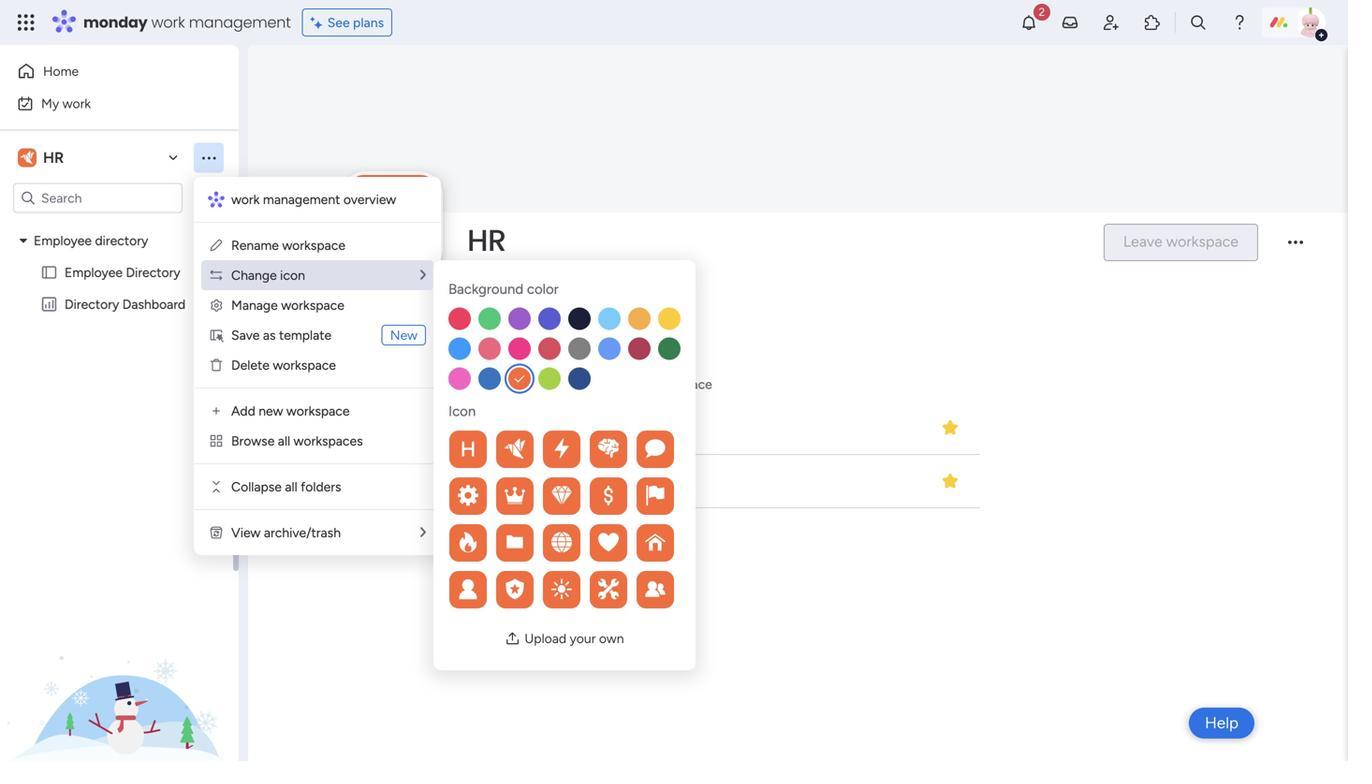 Task type: locate. For each thing, give the bounding box(es) containing it.
help button
[[1190, 708, 1255, 739]]

0 vertical spatial management
[[189, 12, 291, 33]]

management
[[189, 12, 291, 33], [263, 192, 340, 207]]

employee directory down directory
[[65, 265, 181, 281]]

change icon
[[231, 267, 305, 283]]

you
[[493, 376, 515, 392]]

all
[[278, 433, 290, 449], [285, 479, 298, 495]]

remove from favorites image inside directory dashboard link
[[941, 418, 960, 437]]

2 remove from favorites image from the top
[[941, 471, 960, 490]]

2 vertical spatial work
[[231, 192, 260, 207]]

remove from favorites image
[[941, 418, 960, 437], [941, 471, 960, 490]]

browse
[[231, 433, 275, 449]]

work right monday
[[151, 12, 185, 33]]

public dashboard image
[[40, 296, 58, 313]]

your
[[570, 631, 596, 647]]

0 horizontal spatial work
[[62, 96, 91, 111]]

menu
[[194, 177, 441, 555]]

employee down employee directory
[[65, 265, 123, 281]]

1 vertical spatial management
[[263, 192, 340, 207]]

workspace down template
[[273, 357, 336, 373]]

upload
[[525, 631, 567, 647]]

rename workspace image
[[209, 238, 224, 253]]

help
[[1206, 714, 1239, 733]]

background
[[449, 281, 524, 298]]

hr up background
[[467, 220, 507, 261]]

employee up public board image
[[34, 233, 92, 249]]

directory dashboard
[[65, 296, 186, 312], [385, 420, 506, 436]]

delete workspace
[[231, 357, 336, 373]]

0 vertical spatial remove from favorites image
[[941, 418, 960, 437]]

hr button
[[13, 142, 186, 174]]

work up rename
[[231, 192, 260, 207]]

ruby anderson image
[[1296, 7, 1326, 37]]

boards
[[405, 332, 451, 350]]

invite members image
[[1102, 13, 1121, 32]]

workspace image
[[18, 148, 37, 168], [21, 148, 34, 168]]

workspace up template
[[281, 297, 345, 313]]

1 vertical spatial hr
[[467, 220, 507, 261]]

list arrow image
[[421, 268, 426, 282]]

1 vertical spatial employee directory
[[385, 473, 501, 489]]

home
[[43, 63, 79, 79]]

hr down my
[[43, 149, 64, 167]]

upload your own
[[525, 631, 624, 647]]

0 horizontal spatial directory dashboard
[[65, 296, 186, 312]]

rename workspace
[[231, 237, 346, 253]]

1 vertical spatial work
[[62, 96, 91, 111]]

workspace options image
[[200, 148, 218, 167]]

dashboard left manage workspace image
[[122, 296, 186, 312]]

HR field
[[463, 220, 1088, 261]]

employee inside the quick search results list box
[[385, 473, 443, 489]]

1 horizontal spatial work
[[151, 12, 185, 33]]

list box
[[0, 221, 239, 573]]

employee directory
[[65, 265, 181, 281], [385, 473, 501, 489]]

work inside button
[[62, 96, 91, 111]]

workspace selection element
[[18, 147, 67, 169]]

all left folders
[[285, 479, 298, 495]]

lottie animation element
[[0, 572, 239, 761]]

directory
[[95, 233, 148, 249]]

remove from favorites image inside 'employee directory' link
[[941, 471, 960, 490]]

icon
[[449, 403, 476, 420]]

background color
[[449, 281, 559, 298]]

see plans
[[328, 15, 384, 30]]

archive/trash
[[264, 525, 341, 541]]

v2 ellipsis image
[[1289, 241, 1304, 257]]

work management overview
[[231, 192, 396, 207]]

1 remove from favorites image from the top
[[941, 418, 960, 437]]

quick search results list box
[[326, 402, 986, 508]]

1 vertical spatial remove from favorites image
[[941, 471, 960, 490]]

remove from favorites image for employee directory
[[941, 471, 960, 490]]

employee directory link
[[326, 455, 984, 508]]

delete
[[231, 357, 270, 373]]

1 vertical spatial dashboard
[[443, 420, 506, 436]]

workspace up workspaces
[[287, 403, 350, 419]]

template
[[279, 327, 332, 343]]

directory dashboard up h
[[385, 420, 506, 436]]

notifications image
[[1020, 13, 1039, 32]]

caret down image
[[20, 234, 27, 247]]

permissions
[[558, 332, 638, 350]]

0 vertical spatial dashboard
[[122, 296, 186, 312]]

management inside menu
[[263, 192, 340, 207]]

1 vertical spatial all
[[285, 479, 298, 495]]

browse all workspaces image
[[209, 434, 224, 449]]

employee directory inside the quick search results list box
[[385, 473, 501, 489]]

work for monday
[[151, 12, 185, 33]]

see
[[328, 15, 350, 30]]

option
[[0, 224, 239, 228]]

icon
[[280, 267, 305, 283]]

add
[[231, 403, 255, 419]]

2 vertical spatial employee
[[385, 473, 443, 489]]

workspaces
[[294, 433, 363, 449]]

directory dashboard link
[[326, 402, 984, 455]]

h
[[461, 437, 476, 462]]

manage
[[231, 297, 278, 313]]

color
[[527, 281, 559, 298]]

0 horizontal spatial dashboard
[[122, 296, 186, 312]]

help image
[[1231, 13, 1249, 32]]

1 horizontal spatial employee directory
[[385, 473, 501, 489]]

view
[[231, 525, 261, 541]]

overview
[[344, 192, 396, 207]]

recent
[[353, 332, 401, 350]]

and
[[397, 376, 419, 392]]

this
[[625, 376, 646, 392]]

remove from favorites image for directory dashboard
[[941, 418, 960, 437]]

0 vertical spatial hr
[[43, 149, 64, 167]]

employee up list arrow image
[[385, 473, 443, 489]]

view archive/trash
[[231, 525, 341, 541]]

workspace for rename workspace
[[282, 237, 346, 253]]

workspace for manage workspace
[[281, 297, 345, 313]]

collapse all folders image
[[209, 480, 224, 495]]

folders
[[301, 479, 341, 495]]

1 horizontal spatial dashboard
[[443, 420, 506, 436]]

0 horizontal spatial hr
[[43, 149, 64, 167]]

all for collapse
[[285, 479, 298, 495]]

dashboard up h
[[443, 420, 506, 436]]

recently
[[560, 376, 608, 392]]

hr
[[43, 149, 64, 167], [467, 220, 507, 261]]

1 horizontal spatial directory dashboard
[[385, 420, 506, 436]]

rename
[[231, 237, 279, 253]]

0 vertical spatial employee directory
[[65, 265, 181, 281]]

1 vertical spatial directory dashboard
[[385, 420, 506, 436]]

dashboard
[[122, 296, 186, 312], [443, 420, 506, 436]]

employee
[[34, 233, 92, 249], [65, 265, 123, 281], [385, 473, 443, 489]]

directory dashboard down directory
[[65, 296, 186, 312]]

workspace up icon
[[282, 237, 346, 253]]

0 vertical spatial all
[[278, 433, 290, 449]]

recent boards
[[353, 332, 451, 350]]

directory
[[126, 265, 181, 281], [65, 296, 119, 312], [385, 420, 440, 436], [446, 473, 501, 489]]

my
[[41, 96, 59, 111]]

hr inside workspace selection element
[[43, 149, 64, 167]]

work
[[151, 12, 185, 33], [62, 96, 91, 111], [231, 192, 260, 207]]

all down add new workspace
[[278, 433, 290, 449]]

monday
[[83, 12, 148, 33]]

list box containing employee directory
[[0, 221, 239, 573]]

delete workspace image
[[209, 358, 224, 373]]

members
[[473, 332, 536, 350]]

0 vertical spatial work
[[151, 12, 185, 33]]

workspace
[[282, 237, 346, 253], [281, 297, 345, 313], [273, 357, 336, 373], [649, 376, 713, 392], [287, 403, 350, 419]]

employee directory down h
[[385, 473, 501, 489]]

work right my
[[62, 96, 91, 111]]



Task type: vqa. For each thing, say whether or not it's contained in the screenshot.
field
no



Task type: describe. For each thing, give the bounding box(es) containing it.
menu containing work management overview
[[194, 177, 441, 555]]

workspace for delete workspace
[[273, 357, 336, 373]]

manage workspace
[[231, 297, 345, 313]]

select product image
[[17, 13, 36, 32]]

manage workspace image
[[209, 298, 224, 313]]

collapse
[[231, 479, 282, 495]]

home button
[[11, 56, 201, 86]]

directory down h
[[446, 473, 501, 489]]

Search in workspace field
[[39, 187, 156, 209]]

boards
[[353, 376, 394, 392]]

2 horizontal spatial work
[[231, 192, 260, 207]]

collapse all folders
[[231, 479, 341, 495]]

view archive/trash image
[[209, 525, 224, 540]]

public board image
[[40, 264, 58, 281]]

my work button
[[11, 89, 201, 118]]

in
[[611, 376, 621, 392]]

1 vertical spatial employee
[[65, 265, 123, 281]]

directory down and at the left of the page
[[385, 420, 440, 436]]

2 image
[[1034, 1, 1051, 22]]

change icon image
[[209, 268, 224, 283]]

workspace right "this"
[[649, 376, 713, 392]]

apps image
[[1144, 13, 1162, 32]]

monday work management
[[83, 12, 291, 33]]

browse all workspaces
[[231, 433, 363, 449]]

upload your own button
[[498, 624, 632, 654]]

photo icon image
[[505, 631, 520, 646]]

dashboards
[[422, 376, 490, 392]]

1 workspace image from the left
[[18, 148, 37, 168]]

add new workspace
[[231, 403, 350, 419]]

save
[[231, 327, 260, 343]]

boards and dashboards you visited recently in this workspace
[[353, 376, 713, 392]]

lottie animation image
[[0, 572, 239, 761]]

directory down directory
[[126, 265, 181, 281]]

employee directory
[[34, 233, 148, 249]]

add new workspace image
[[209, 404, 224, 419]]

0 vertical spatial directory dashboard
[[65, 296, 186, 312]]

save as template
[[231, 327, 332, 343]]

all for browse
[[278, 433, 290, 449]]

plans
[[353, 15, 384, 30]]

see plans button
[[302, 8, 393, 37]]

directory dashboard inside directory dashboard link
[[385, 420, 506, 436]]

service icon image
[[209, 328, 224, 343]]

as
[[263, 327, 276, 343]]

my work
[[41, 96, 91, 111]]

list arrow image
[[421, 526, 426, 540]]

own
[[599, 631, 624, 647]]

inbox image
[[1061, 13, 1080, 32]]

visited
[[518, 376, 557, 392]]

0 vertical spatial employee
[[34, 233, 92, 249]]

change
[[231, 267, 277, 283]]

0 horizontal spatial employee directory
[[65, 265, 181, 281]]

dashboard inside directory dashboard link
[[443, 420, 506, 436]]

work for my
[[62, 96, 91, 111]]

directory right public dashboard image
[[65, 296, 119, 312]]

new
[[390, 327, 418, 343]]

search everything image
[[1190, 13, 1208, 32]]

new
[[259, 403, 283, 419]]

2 workspace image from the left
[[21, 148, 34, 168]]

1 horizontal spatial hr
[[467, 220, 507, 261]]



